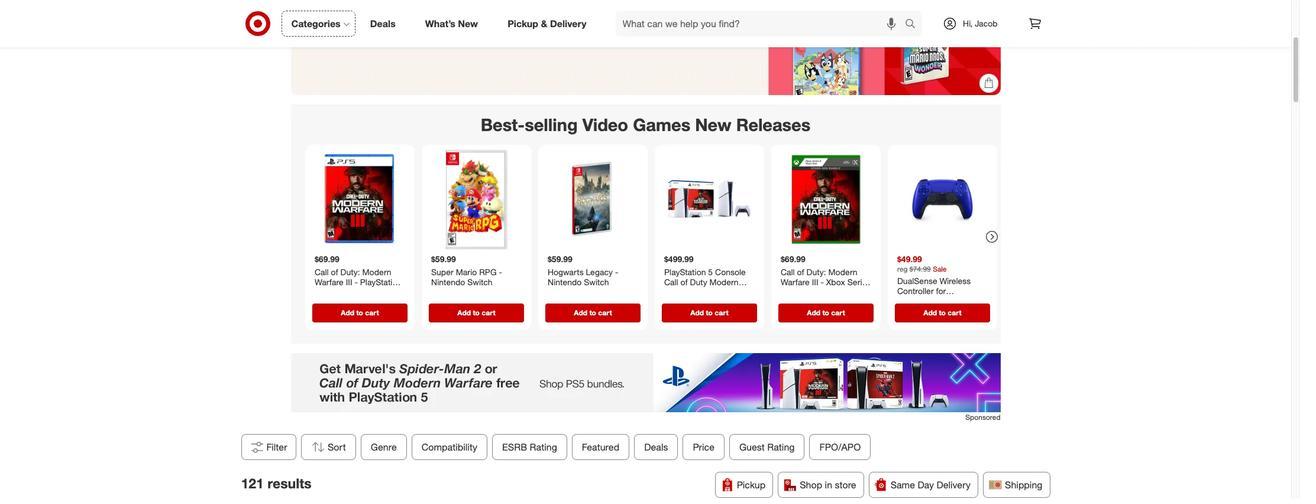 Task type: describe. For each thing, give the bounding box(es) containing it.
shop in store
[[800, 480, 857, 492]]

day
[[918, 480, 934, 492]]

filter
[[267, 442, 287, 454]]

of for call of duty: modern warfare iii - playstation 5
[[331, 267, 338, 277]]

add to cart button for $499.99 playstation 5 console call of duty modern warfare iii bundle (slim)
[[662, 304, 757, 323]]

same day delivery button
[[869, 473, 979, 499]]

of inside $499.99 playstation 5 console call of duty modern warfare iii bundle (slim)
[[680, 278, 688, 288]]

add to cart button for $49.99 reg $74.99 sale dualsense wireless controller for playstation 5 - cobalt blue
[[895, 304, 990, 323]]

$69.99 for $69.99 call of duty: modern warfare iii - playstation 5
[[314, 254, 339, 265]]

cart for $59.99 hogwarts legacy - nintendo switch
[[598, 309, 612, 318]]

- inside $49.99 reg $74.99 sale dualsense wireless controller for playstation 5 - cobalt blue
[[948, 297, 951, 307]]

iii inside $499.99 playstation 5 console call of duty modern warfare iii bundle (slim)
[[695, 288, 702, 298]]

5 for dualsense wireless controller for playstation 5 - cobalt blue
[[941, 297, 946, 307]]

shop
[[800, 480, 823, 492]]

to for hogwarts legacy - nintendo switch
[[589, 309, 596, 318]]

sort button
[[301, 435, 356, 461]]

hogwarts legacy - nintendo switch image
[[543, 150, 643, 250]]

series
[[847, 278, 871, 288]]

genre button
[[361, 435, 407, 461]]

for
[[936, 286, 946, 296]]

add to cart for dualsense wireless controller for playstation 5 - cobalt blue
[[924, 309, 962, 318]]

fpo/apo
[[820, 442, 861, 454]]

to for dualsense wireless controller for playstation 5 - cobalt blue
[[939, 309, 946, 318]]

$69.99 call of duty: modern warfare iii - xbox series x/xbox one
[[781, 254, 871, 298]]

same day delivery
[[891, 480, 971, 492]]

playstation inside $499.99 playstation 5 console call of duty modern warfare iii bundle (slim)
[[664, 267, 706, 277]]

modern inside $499.99 playstation 5 console call of duty modern warfare iii bundle (slim)
[[710, 278, 739, 288]]

$499.99 playstation 5 console call of duty modern warfare iii bundle (slim)
[[664, 254, 753, 298]]

add for $59.99 super mario rpg - nintendo switch
[[457, 309, 471, 318]]

mario
[[456, 267, 477, 277]]

releases
[[736, 114, 811, 135]]

price button
[[683, 435, 725, 461]]

results
[[268, 476, 312, 493]]

$59.99 hogwarts legacy - nintendo switch
[[548, 254, 618, 288]]

121 results
[[241, 476, 312, 493]]

delivery for same day delivery
[[937, 480, 971, 492]]

&
[[541, 18, 548, 29]]

store
[[835, 480, 857, 492]]

to for super mario rpg - nintendo switch
[[473, 309, 480, 318]]

featured button
[[572, 435, 629, 461]]

search button
[[900, 11, 928, 39]]

video
[[583, 114, 628, 135]]

(slim)
[[733, 288, 753, 298]]

- inside $69.99 call of duty: modern warfare iii - xbox series x/xbox one
[[821, 278, 824, 288]]

add to cart for hogwarts legacy - nintendo switch
[[574, 309, 612, 318]]

deals button
[[634, 435, 678, 461]]

5 for call of duty: modern warfare iii - playstation 5
[[314, 288, 319, 298]]

cobalt
[[954, 297, 978, 307]]

categories link
[[281, 11, 355, 37]]

pickup for pickup
[[737, 480, 766, 492]]

duty
[[690, 278, 707, 288]]

fpo/apo button
[[809, 435, 871, 461]]

modern for playstation
[[362, 267, 391, 277]]

pickup button
[[715, 473, 773, 499]]

add for $49.99 reg $74.99 sale dualsense wireless controller for playstation 5 - cobalt blue
[[924, 309, 937, 318]]

cart for $59.99 super mario rpg - nintendo switch
[[482, 309, 495, 318]]

games
[[633, 114, 691, 135]]

duty: for xbox
[[807, 267, 826, 277]]

$59.99 super mario rpg - nintendo switch
[[431, 254, 502, 288]]

rpg
[[479, 267, 496, 277]]

shipping
[[1005, 480, 1043, 492]]

featured
[[582, 442, 619, 454]]

best-selling video games new releases
[[481, 114, 811, 135]]

bundle
[[704, 288, 730, 298]]

in
[[825, 480, 833, 492]]

shop in store button
[[778, 473, 864, 499]]

hogwarts
[[548, 267, 584, 277]]

switch inside the $59.99 hogwarts legacy - nintendo switch
[[584, 278, 609, 288]]

rating for guest rating
[[767, 442, 795, 454]]

shipping button
[[983, 473, 1051, 499]]

what's new
[[425, 18, 478, 29]]

categories
[[291, 18, 341, 29]]

playstation for call of duty: modern warfare iii - playstation 5
[[360, 278, 402, 288]]

pickup & delivery link
[[498, 11, 601, 37]]

advertisement region
[[291, 354, 1001, 413]]

one
[[810, 288, 825, 298]]

call for call of duty: modern warfare iii - playstation 5
[[314, 267, 328, 277]]

jacob
[[975, 18, 998, 28]]

x/xbox
[[781, 288, 808, 298]]

hi, jacob
[[963, 18, 998, 28]]

guest
[[739, 442, 765, 454]]

add to cart button for $69.99 call of duty: modern warfare iii - xbox series x/xbox one
[[778, 304, 874, 323]]

sponsored
[[966, 413, 1001, 422]]

sort
[[328, 442, 346, 454]]

deals for deals link
[[370, 18, 396, 29]]

what's
[[425, 18, 456, 29]]

deals for deals 'button'
[[644, 442, 668, 454]]

carousel region
[[291, 105, 1001, 344]]

super
[[431, 267, 453, 277]]

console
[[715, 267, 746, 277]]



Task type: vqa. For each thing, say whether or not it's contained in the screenshot.


Task type: locate. For each thing, give the bounding box(es) containing it.
1 $69.99 from the left
[[314, 254, 339, 265]]

$69.99 call of duty: modern warfare iii - playstation 5
[[314, 254, 402, 298]]

duty: inside $69.99 call of duty: modern warfare iii - playstation 5
[[340, 267, 360, 277]]

1 vertical spatial deals
[[644, 442, 668, 454]]

$59.99 inside the $59.99 super mario rpg - nintendo switch
[[431, 254, 456, 265]]

switch down rpg
[[467, 278, 492, 288]]

delivery
[[550, 18, 587, 29], [937, 480, 971, 492]]

1 horizontal spatial of
[[680, 278, 688, 288]]

add to cart button down mario
[[429, 304, 524, 323]]

what's new link
[[415, 11, 493, 37]]

rating right esrb
[[530, 442, 557, 454]]

add to cart button for $59.99 super mario rpg - nintendo switch
[[429, 304, 524, 323]]

selling
[[525, 114, 578, 135]]

add to cart for playstation 5 console call of duty modern warfare iii bundle (slim)
[[690, 309, 728, 318]]

esrb rating
[[502, 442, 557, 454]]

add to cart down $69.99 call of duty: modern warfare iii - playstation 5
[[341, 309, 379, 318]]

0 horizontal spatial $59.99
[[431, 254, 456, 265]]

1 add to cart from the left
[[341, 309, 379, 318]]

0 horizontal spatial pickup
[[508, 18, 538, 29]]

call of duty: modern warfare iii - xbox series x/xbox one image
[[776, 150, 876, 250]]

deals inside 'button'
[[644, 442, 668, 454]]

to down "bundle"
[[706, 309, 713, 318]]

add
[[341, 309, 354, 318], [457, 309, 471, 318], [574, 309, 587, 318], [690, 309, 704, 318], [807, 309, 820, 318], [924, 309, 937, 318]]

$69.99 inside $69.99 call of duty: modern warfare iii - xbox series x/xbox one
[[781, 254, 806, 265]]

blue
[[897, 307, 914, 317]]

add to cart button for $69.99 call of duty: modern warfare iii - playstation 5
[[312, 304, 407, 323]]

super mario rpg - nintendo switch image
[[426, 150, 526, 250]]

new right games
[[695, 114, 732, 135]]

1 horizontal spatial duty:
[[807, 267, 826, 277]]

1 to from the left
[[356, 309, 363, 318]]

1 horizontal spatial delivery
[[937, 480, 971, 492]]

5 to from the left
[[822, 309, 829, 318]]

2 add from the left
[[457, 309, 471, 318]]

duty:
[[340, 267, 360, 277], [807, 267, 826, 277]]

cart for $69.99 call of duty: modern warfare iii - xbox series x/xbox one
[[831, 309, 845, 318]]

3 add from the left
[[574, 309, 587, 318]]

1 horizontal spatial $69.99
[[781, 254, 806, 265]]

warfare for call of duty: modern warfare iii - playstation 5
[[314, 278, 343, 288]]

add to cart for call of duty: modern warfare iii - playstation 5
[[341, 309, 379, 318]]

2 $59.99 from the left
[[548, 254, 572, 265]]

new inside carousel region
[[695, 114, 732, 135]]

to for playstation 5 console call of duty modern warfare iii bundle (slim)
[[706, 309, 713, 318]]

warfare inside $69.99 call of duty: modern warfare iii - playstation 5
[[314, 278, 343, 288]]

pickup inside pickup button
[[737, 480, 766, 492]]

0 horizontal spatial 5
[[314, 288, 319, 298]]

0 horizontal spatial of
[[331, 267, 338, 277]]

0 vertical spatial playstation
[[664, 267, 706, 277]]

modern inside $69.99 call of duty: modern warfare iii - xbox series x/xbox one
[[828, 267, 857, 277]]

2 add to cart from the left
[[457, 309, 495, 318]]

delivery inside button
[[937, 480, 971, 492]]

5 inside $49.99 reg $74.99 sale dualsense wireless controller for playstation 5 - cobalt blue
[[941, 297, 946, 307]]

0 vertical spatial pickup
[[508, 18, 538, 29]]

0 horizontal spatial switch
[[467, 278, 492, 288]]

pickup left & at the left top of the page
[[508, 18, 538, 29]]

duty: for playstation
[[340, 267, 360, 277]]

nintendo down the super
[[431, 278, 465, 288]]

$49.99
[[897, 254, 922, 265]]

2 horizontal spatial modern
[[828, 267, 857, 277]]

$69.99 for $69.99 call of duty: modern warfare iii - xbox series x/xbox one
[[781, 254, 806, 265]]

rating right guest
[[767, 442, 795, 454]]

0 vertical spatial new
[[458, 18, 478, 29]]

cart for $69.99 call of duty: modern warfare iii - playstation 5
[[365, 309, 379, 318]]

5 cart from the left
[[831, 309, 845, 318]]

deals
[[370, 18, 396, 29], [644, 442, 668, 454]]

to down legacy
[[589, 309, 596, 318]]

1 add from the left
[[341, 309, 354, 318]]

rating
[[530, 442, 557, 454], [767, 442, 795, 454]]

cart down $69.99 call of duty: modern warfare iii - playstation 5
[[365, 309, 379, 318]]

121
[[241, 476, 264, 493]]

to for call of duty: modern warfare iii - xbox series x/xbox one
[[822, 309, 829, 318]]

1 add to cart button from the left
[[312, 304, 407, 323]]

2 duty: from the left
[[807, 267, 826, 277]]

playstation 5 console call of duty modern warfare iii bundle (slim) image
[[659, 150, 759, 250]]

call of duty: modern warfare iii - playstation 5 image
[[310, 150, 410, 250]]

What can we help you find? suggestions appear below search field
[[616, 11, 908, 37]]

esrb
[[502, 442, 527, 454]]

2 add to cart button from the left
[[429, 304, 524, 323]]

1 horizontal spatial modern
[[710, 278, 739, 288]]

5 add to cart button from the left
[[778, 304, 874, 323]]

cart for $49.99 reg $74.99 sale dualsense wireless controller for playstation 5 - cobalt blue
[[948, 309, 962, 318]]

nintendo inside the $59.99 super mario rpg - nintendo switch
[[431, 278, 465, 288]]

$59.99 for $59.99 super mario rpg - nintendo switch
[[431, 254, 456, 265]]

1 switch from the left
[[467, 278, 492, 288]]

deals link
[[360, 11, 410, 37]]

$59.99 for $59.99 hogwarts legacy - nintendo switch
[[548, 254, 572, 265]]

pickup & delivery
[[508, 18, 587, 29]]

5 inside $499.99 playstation 5 console call of duty modern warfare iii bundle (slim)
[[708, 267, 713, 277]]

2 $69.99 from the left
[[781, 254, 806, 265]]

1 horizontal spatial 5
[[708, 267, 713, 277]]

6 add to cart button from the left
[[895, 304, 990, 323]]

delivery right day
[[937, 480, 971, 492]]

$49.99 reg $74.99 sale dualsense wireless controller for playstation 5 - cobalt blue
[[897, 254, 978, 317]]

modern inside $69.99 call of duty: modern warfare iii - playstation 5
[[362, 267, 391, 277]]

2 vertical spatial playstation
[[897, 297, 939, 307]]

controller
[[897, 286, 934, 296]]

call
[[314, 267, 328, 277], [781, 267, 795, 277], [664, 278, 678, 288]]

add to cart button down "bundle"
[[662, 304, 757, 323]]

$74.99
[[910, 265, 931, 274]]

3 add to cart button from the left
[[545, 304, 641, 323]]

2 nintendo from the left
[[548, 278, 582, 288]]

iii inside $69.99 call of duty: modern warfare iii - xbox series x/xbox one
[[812, 278, 818, 288]]

0 horizontal spatial deals
[[370, 18, 396, 29]]

0 horizontal spatial duty:
[[340, 267, 360, 277]]

1 horizontal spatial deals
[[644, 442, 668, 454]]

iii for xbox
[[812, 278, 818, 288]]

-
[[499, 267, 502, 277], [615, 267, 618, 277], [354, 278, 358, 288], [821, 278, 824, 288], [948, 297, 951, 307]]

2 horizontal spatial of
[[797, 267, 804, 277]]

4 add to cart from the left
[[690, 309, 728, 318]]

cart down rpg
[[482, 309, 495, 318]]

iii for playstation
[[346, 278, 352, 288]]

$59.99 up the super
[[431, 254, 456, 265]]

1 vertical spatial pickup
[[737, 480, 766, 492]]

add down mario
[[457, 309, 471, 318]]

deals left "what's"
[[370, 18, 396, 29]]

6 add from the left
[[924, 309, 937, 318]]

nintendo
[[431, 278, 465, 288], [548, 278, 582, 288]]

6 add to cart from the left
[[924, 309, 962, 318]]

2 cart from the left
[[482, 309, 495, 318]]

5
[[708, 267, 713, 277], [314, 288, 319, 298], [941, 297, 946, 307]]

6 cart from the left
[[948, 309, 962, 318]]

add down one
[[807, 309, 820, 318]]

4 to from the left
[[706, 309, 713, 318]]

4 cart from the left
[[715, 309, 728, 318]]

add to cart down mario
[[457, 309, 495, 318]]

add to cart for super mario rpg - nintendo switch
[[457, 309, 495, 318]]

playstation inside $49.99 reg $74.99 sale dualsense wireless controller for playstation 5 - cobalt blue
[[897, 297, 939, 307]]

switch down legacy
[[584, 278, 609, 288]]

dualsense
[[897, 276, 937, 286]]

1 horizontal spatial switch
[[584, 278, 609, 288]]

0 vertical spatial deals
[[370, 18, 396, 29]]

0 horizontal spatial warfare
[[314, 278, 343, 288]]

cart for $499.99 playstation 5 console call of duty modern warfare iii bundle (slim)
[[715, 309, 728, 318]]

add for $69.99 call of duty: modern warfare iii - playstation 5
[[341, 309, 354, 318]]

delivery for pickup & delivery
[[550, 18, 587, 29]]

to for call of duty: modern warfare iii - playstation 5
[[356, 309, 363, 318]]

dualsense wireless controller for playstation 5 - cobalt blue image
[[893, 150, 993, 250]]

legacy
[[586, 267, 613, 277]]

add down $69.99 call of duty: modern warfare iii - playstation 5
[[341, 309, 354, 318]]

modern
[[362, 267, 391, 277], [828, 267, 857, 277], [710, 278, 739, 288]]

cart down xbox
[[831, 309, 845, 318]]

xbox
[[826, 278, 845, 288]]

to down mario
[[473, 309, 480, 318]]

2 horizontal spatial call
[[781, 267, 795, 277]]

search
[[900, 19, 928, 31]]

1 horizontal spatial playstation
[[664, 267, 706, 277]]

of
[[331, 267, 338, 277], [797, 267, 804, 277], [680, 278, 688, 288]]

1 vertical spatial delivery
[[937, 480, 971, 492]]

3 cart from the left
[[598, 309, 612, 318]]

1 horizontal spatial $59.99
[[548, 254, 572, 265]]

0 horizontal spatial call
[[314, 267, 328, 277]]

$59.99 inside the $59.99 hogwarts legacy - nintendo switch
[[548, 254, 572, 265]]

1 vertical spatial new
[[695, 114, 732, 135]]

$499.99
[[664, 254, 694, 265]]

add for $499.99 playstation 5 console call of duty modern warfare iii bundle (slim)
[[690, 309, 704, 318]]

deals left price button
[[644, 442, 668, 454]]

warfare inside $69.99 call of duty: modern warfare iii - xbox series x/xbox one
[[781, 278, 810, 288]]

1 horizontal spatial pickup
[[737, 480, 766, 492]]

1 horizontal spatial call
[[664, 278, 678, 288]]

pickup
[[508, 18, 538, 29], [737, 480, 766, 492]]

call inside $69.99 call of duty: modern warfare iii - playstation 5
[[314, 267, 328, 277]]

1 horizontal spatial new
[[695, 114, 732, 135]]

0 horizontal spatial iii
[[346, 278, 352, 288]]

1 horizontal spatial nintendo
[[548, 278, 582, 288]]

0 horizontal spatial delivery
[[550, 18, 587, 29]]

price
[[693, 442, 714, 454]]

add down the $59.99 hogwarts legacy - nintendo switch
[[574, 309, 587, 318]]

1 vertical spatial playstation
[[360, 278, 402, 288]]

4 add to cart button from the left
[[662, 304, 757, 323]]

2 to from the left
[[473, 309, 480, 318]]

add to cart button down legacy
[[545, 304, 641, 323]]

nintendo inside the $59.99 hogwarts legacy - nintendo switch
[[548, 278, 582, 288]]

add to cart button
[[312, 304, 407, 323], [429, 304, 524, 323], [545, 304, 641, 323], [662, 304, 757, 323], [778, 304, 874, 323], [895, 304, 990, 323]]

hi,
[[963, 18, 973, 28]]

add for $59.99 hogwarts legacy - nintendo switch
[[574, 309, 587, 318]]

$59.99 up "hogwarts"
[[548, 254, 572, 265]]

- inside the $59.99 super mario rpg - nintendo switch
[[499, 267, 502, 277]]

to down for
[[939, 309, 946, 318]]

add down duty
[[690, 309, 704, 318]]

3 to from the left
[[589, 309, 596, 318]]

0 horizontal spatial nintendo
[[431, 278, 465, 288]]

playstation inside $69.99 call of duty: modern warfare iii - playstation 5
[[360, 278, 402, 288]]

filter button
[[241, 435, 296, 461]]

sale
[[933, 265, 947, 274]]

6 to from the left
[[939, 309, 946, 318]]

of inside $69.99 call of duty: modern warfare iii - playstation 5
[[331, 267, 338, 277]]

compatibility
[[421, 442, 477, 454]]

5 add to cart from the left
[[807, 309, 845, 318]]

wireless
[[940, 276, 971, 286]]

to
[[356, 309, 363, 318], [473, 309, 480, 318], [589, 309, 596, 318], [706, 309, 713, 318], [822, 309, 829, 318], [939, 309, 946, 318]]

$69.99 inside $69.99 call of duty: modern warfare iii - playstation 5
[[314, 254, 339, 265]]

warfare
[[314, 278, 343, 288], [781, 278, 810, 288], [664, 288, 693, 298]]

cart down legacy
[[598, 309, 612, 318]]

of inside $69.99 call of duty: modern warfare iii - xbox series x/xbox one
[[797, 267, 804, 277]]

esrb rating button
[[492, 435, 567, 461]]

1 cart from the left
[[365, 309, 379, 318]]

nintendo down "hogwarts"
[[548, 278, 582, 288]]

add to cart
[[341, 309, 379, 318], [457, 309, 495, 318], [574, 309, 612, 318], [690, 309, 728, 318], [807, 309, 845, 318], [924, 309, 962, 318]]

1 $59.99 from the left
[[431, 254, 456, 265]]

modern for xbox
[[828, 267, 857, 277]]

to down $69.99 call of duty: modern warfare iii - playstation 5
[[356, 309, 363, 318]]

2 horizontal spatial iii
[[812, 278, 818, 288]]

add to cart down "bundle"
[[690, 309, 728, 318]]

duty: inside $69.99 call of duty: modern warfare iii - xbox series x/xbox one
[[807, 267, 826, 277]]

add to cart down one
[[807, 309, 845, 318]]

5 inside $69.99 call of duty: modern warfare iii - playstation 5
[[314, 288, 319, 298]]

best-
[[481, 114, 525, 135]]

$69.99
[[314, 254, 339, 265], [781, 254, 806, 265]]

pickup down guest
[[737, 480, 766, 492]]

warfare inside $499.99 playstation 5 console call of duty modern warfare iii bundle (slim)
[[664, 288, 693, 298]]

reg
[[897, 265, 908, 274]]

iii inside $69.99 call of duty: modern warfare iii - playstation 5
[[346, 278, 352, 288]]

same
[[891, 480, 915, 492]]

iii
[[346, 278, 352, 288], [812, 278, 818, 288], [695, 288, 702, 298]]

2 horizontal spatial playstation
[[897, 297, 939, 307]]

0 horizontal spatial modern
[[362, 267, 391, 277]]

call inside $499.99 playstation 5 console call of duty modern warfare iii bundle (slim)
[[664, 278, 678, 288]]

0 horizontal spatial rating
[[530, 442, 557, 454]]

2 rating from the left
[[767, 442, 795, 454]]

1 horizontal spatial rating
[[767, 442, 795, 454]]

cart down "bundle"
[[715, 309, 728, 318]]

compatibility button
[[411, 435, 487, 461]]

genre
[[371, 442, 397, 454]]

0 horizontal spatial $69.99
[[314, 254, 339, 265]]

4 add from the left
[[690, 309, 704, 318]]

pickup for pickup & delivery
[[508, 18, 538, 29]]

guest rating
[[739, 442, 795, 454]]

delivery right & at the left top of the page
[[550, 18, 587, 29]]

2 horizontal spatial 5
[[941, 297, 946, 307]]

1 horizontal spatial iii
[[695, 288, 702, 298]]

- inside the $59.99 hogwarts legacy - nintendo switch
[[615, 267, 618, 277]]

1 nintendo from the left
[[431, 278, 465, 288]]

warfare for call of duty: modern warfare iii - xbox series x/xbox one
[[781, 278, 810, 288]]

playstation for dualsense wireless controller for playstation 5 - cobalt blue
[[897, 297, 939, 307]]

add to cart button down $69.99 call of duty: modern warfare iii - playstation 5
[[312, 304, 407, 323]]

add to cart button down one
[[778, 304, 874, 323]]

playstation
[[664, 267, 706, 277], [360, 278, 402, 288], [897, 297, 939, 307]]

rating for esrb rating
[[530, 442, 557, 454]]

add for $69.99 call of duty: modern warfare iii - xbox series x/xbox one
[[807, 309, 820, 318]]

5 add from the left
[[807, 309, 820, 318]]

add to cart down for
[[924, 309, 962, 318]]

- inside $69.99 call of duty: modern warfare iii - playstation 5
[[354, 278, 358, 288]]

cart
[[365, 309, 379, 318], [482, 309, 495, 318], [598, 309, 612, 318], [715, 309, 728, 318], [831, 309, 845, 318], [948, 309, 962, 318]]

call for call of duty: modern warfare iii - xbox series x/xbox one
[[781, 267, 795, 277]]

1 rating from the left
[[530, 442, 557, 454]]

1 duty: from the left
[[340, 267, 360, 277]]

new
[[458, 18, 478, 29], [695, 114, 732, 135]]

cart down cobalt
[[948, 309, 962, 318]]

2 horizontal spatial warfare
[[781, 278, 810, 288]]

to down one
[[822, 309, 829, 318]]

of for call of duty: modern warfare iii - xbox series x/xbox one
[[797, 267, 804, 277]]

guest rating button
[[729, 435, 805, 461]]

add to cart for call of duty: modern warfare iii - xbox series x/xbox one
[[807, 309, 845, 318]]

add down for
[[924, 309, 937, 318]]

add to cart button for $59.99 hogwarts legacy - nintendo switch
[[545, 304, 641, 323]]

0 vertical spatial delivery
[[550, 18, 587, 29]]

2 switch from the left
[[584, 278, 609, 288]]

add to cart button down for
[[895, 304, 990, 323]]

call inside $69.99 call of duty: modern warfare iii - xbox series x/xbox one
[[781, 267, 795, 277]]

0 horizontal spatial new
[[458, 18, 478, 29]]

new right "what's"
[[458, 18, 478, 29]]

1 horizontal spatial warfare
[[664, 288, 693, 298]]

switch inside the $59.99 super mario rpg - nintendo switch
[[467, 278, 492, 288]]

0 horizontal spatial playstation
[[360, 278, 402, 288]]

3 add to cart from the left
[[574, 309, 612, 318]]

add to cart down legacy
[[574, 309, 612, 318]]

pickup inside pickup & delivery link
[[508, 18, 538, 29]]



